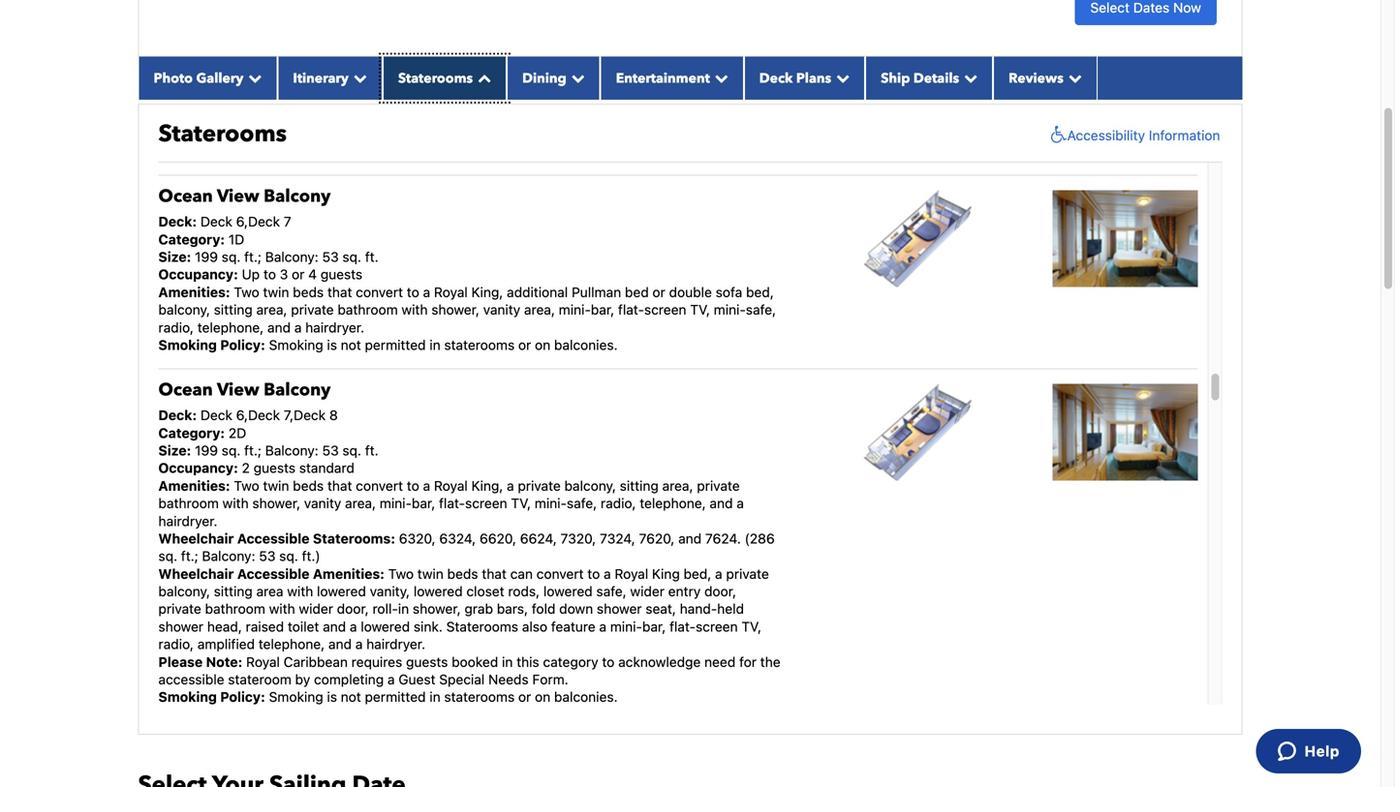 Task type: describe. For each thing, give the bounding box(es) containing it.
plans
[[797, 69, 832, 88]]

53 inside 199-214 sq. ft.; balcony: 42-53 sq. ft. 2 guests standard each stateroom has two twin beds that convert to a royal king, a private balcony, sitting area with sofa, private bathroom with shower, vanity area, mini-bar, flat-screen tv, mini-safe, radio, telephone, and a hairdryer.
[[374, 55, 391, 71]]

radio, inside 'two twin beds that convert to a royal king, additional pullman bed or double sofa bed, balcony, sitting area, private bathroom with shower, vanity area, mini-bar, flat-screen tv, mini-safe, radio, telephone, and a hairdryer. smoking policy: smoking is not permitted in staterooms or on balconies.'
[[158, 320, 194, 336]]

private down has in the top of the page
[[296, 108, 339, 124]]

4
[[308, 267, 317, 283]]

7320,
[[561, 531, 596, 547]]

bar, inside 'two twin beds that convert to a royal king, additional pullman bed or double sofa bed, balcony, sitting area, private bathroom with shower, vanity area, mini-bar, flat-screen tv, mini-safe, radio, telephone, and a hairdryer. smoking policy: smoking is not permitted in staterooms or on balconies.'
[[591, 302, 615, 318]]

royal caribbean requires guests booked in this category to acknowledge need for the accessible stateroom by completing a guest special needs form. smoking policy: smoking is not permitted in staterooms or on balconies.
[[158, 655, 781, 706]]

3
[[280, 267, 288, 283]]

lowered up sink.
[[414, 584, 463, 600]]

staterooms main content
[[128, 0, 1253, 788]]

to inside "two twin beds that convert to a royal king, a private balcony, sitting area, private bathroom with shower, vanity area, mini-bar, flat-screen tv, mini-safe, radio, telephone, and a hairdryer. wheelchair accessible staterooms:"
[[407, 478, 419, 494]]

balcony for ocean view balcony deck: deck 6,deck 7,deck 8
[[264, 379, 331, 402]]

bathroom inside "two twin beds that can convert to a royal king bed, a private balcony, sitting area with lowered vanity, lowered closet rods, lowered safe, wider entry door, private bathroom with wider door, roll-in shower, grab bars, fold down shower seat, hand-held shower head, raised toilet and a lowered sink. staterooms also feature a mini-bar, flat-screen tv, radio, amplified telephone, and a hairdryer. please note:"
[[205, 602, 265, 618]]

bed, inside "two twin beds that can convert to a royal king bed, a private balcony, sitting area with lowered vanity, lowered closet rods, lowered safe, wider entry door, private bathroom with wider door, roll-in shower, grab bars, fold down shower seat, hand-held shower head, raised toilet and a lowered sink. staterooms also feature a mini-bar, flat-screen tv, radio, amplified telephone, and a hairdryer. please note:"
[[684, 566, 712, 582]]

ft.; inside category: 1d size: 199 sq. ft.; balcony: 53 sq. ft. occupancy: up to 3 or 4 guests amenities:
[[244, 249, 262, 265]]

vanity inside "two twin beds that convert to a royal king, a private balcony, sitting area, private bathroom with shower, vanity area, mini-bar, flat-screen tv, mini-safe, radio, telephone, and a hairdryer. wheelchair accessible staterooms:"
[[304, 496, 341, 512]]

balconies. inside 'two twin beds that convert to a royal king, additional pullman bed or double sofa bed, balcony, sitting area, private bathroom with shower, vanity area, mini-bar, flat-screen tv, mini-safe, radio, telephone, and a hairdryer. smoking policy: smoking is not permitted in staterooms or on balconies.'
[[554, 337, 618, 353]]

screen inside "two twin beds that convert to a royal king, a private balcony, sitting area, private bathroom with shower, vanity area, mini-bar, flat-screen tv, mini-safe, radio, telephone, and a hairdryer. wheelchair accessible staterooms:"
[[465, 496, 508, 512]]

chevron down image for reviews
[[1064, 71, 1082, 85]]

vanity inside 'two twin beds that convert to a royal king, additional pullman bed or double sofa bed, balcony, sitting area, private bathroom with shower, vanity area, mini-bar, flat-screen tv, mini-safe, radio, telephone, and a hairdryer. smoking policy: smoking is not permitted in staterooms or on balconies.'
[[483, 302, 521, 318]]

beds for lowered
[[447, 566, 478, 582]]

royal inside "two twin beds that can convert to a royal king bed, a private balcony, sitting area with lowered vanity, lowered closet rods, lowered safe, wider entry door, private bathroom with wider door, roll-in shower, grab bars, fold down shower seat, hand-held shower head, raised toilet and a lowered sink. staterooms also feature a mini-bar, flat-screen tv, radio, amplified telephone, and a hairdryer. please note:"
[[615, 566, 649, 582]]

acknowledge
[[618, 655, 701, 671]]

or inside royal caribbean requires guests booked in this category to acknowledge need for the accessible stateroom by completing a guest special needs form. smoking policy: smoking is not permitted in staterooms or on balconies.
[[518, 690, 531, 706]]

occupancy: for 1d
[[158, 267, 238, 283]]

2 inside 199-214 sq. ft.; balcony: 42-53 sq. ft. 2 guests standard each stateroom has two twin beds that convert to a royal king, a private balcony, sitting area with sofa, private bathroom with shower, vanity area, mini-bar, flat-screen tv, mini-safe, radio, telephone, and a hairdryer.
[[242, 73, 250, 89]]

amplified
[[198, 637, 255, 653]]

area, down additional
[[524, 302, 555, 318]]

bar, inside "two twin beds that can convert to a royal king bed, a private balcony, sitting area with lowered vanity, lowered closet rods, lowered safe, wider entry door, private bathroom with wider door, roll-in shower, grab bars, fold down shower seat, hand-held shower head, raised toilet and a lowered sink. staterooms also feature a mini-bar, flat-screen tv, radio, amplified telephone, and a hairdryer. please note:"
[[643, 619, 666, 635]]

bed
[[625, 284, 649, 300]]

stateroom inside 199-214 sq. ft.; balcony: 42-53 sq. ft. 2 guests standard each stateroom has two twin beds that convert to a royal king, a private balcony, sitting area with sofa, private bathroom with shower, vanity area, mini-bar, flat-screen tv, mini-safe, radio, telephone, and a hairdryer.
[[268, 91, 332, 107]]

or inside category: 1d size: 199 sq. ft.; balcony: 53 sq. ft. occupancy: up to 3 or 4 guests amenities:
[[292, 267, 305, 283]]

7620,
[[639, 531, 675, 547]]

bars,
[[497, 602, 528, 618]]

sink.
[[414, 619, 443, 635]]

bathroom inside 199-214 sq. ft.; balcony: 42-53 sq. ft. 2 guests standard each stateroom has two twin beds that convert to a royal king, a private balcony, sitting area with sofa, private bathroom with shower, vanity area, mini-bar, flat-screen tv, mini-safe, radio, telephone, and a hairdryer.
[[342, 108, 403, 124]]

ocean view balcony deck: deck 6,deck 7
[[158, 185, 331, 230]]

completing
[[314, 672, 384, 688]]

199-
[[195, 55, 224, 71]]

double
[[669, 284, 712, 300]]

tv, inside 'two twin beds that convert to a royal king, additional pullman bed or double sofa bed, balcony, sitting area, private bathroom with shower, vanity area, mini-bar, flat-screen tv, mini-safe, radio, telephone, and a hairdryer. smoking policy: smoking is not permitted in staterooms or on balconies.'
[[690, 302, 710, 318]]

needs
[[489, 672, 529, 688]]

bar, inside "two twin beds that convert to a royal king, a private balcony, sitting area, private bathroom with shower, vanity area, mini-bar, flat-screen tv, mini-safe, radio, telephone, and a hairdryer. wheelchair accessible staterooms:"
[[412, 496, 435, 512]]

ship details button
[[866, 57, 994, 100]]

caribbean
[[284, 655, 348, 671]]

occupancy: for 2d
[[158, 461, 238, 477]]

each
[[234, 91, 264, 107]]

beds for private
[[293, 284, 324, 300]]

convert inside 'two twin beds that convert to a royal king, additional pullman bed or double sofa bed, balcony, sitting area, private bathroom with shower, vanity area, mini-bar, flat-screen tv, mini-safe, radio, telephone, and a hairdryer. smoking policy: smoking is not permitted in staterooms or on balconies.'
[[356, 284, 403, 300]]

to inside 199-214 sq. ft.; balcony: 42-53 sq. ft. 2 guests standard each stateroom has two twin beds that convert to a royal king, a private balcony, sitting area with sofa, private bathroom with shower, vanity area, mini-bar, flat-screen tv, mini-safe, radio, telephone, and a hairdryer.
[[531, 91, 544, 107]]

two for lowered
[[388, 566, 414, 582]]

dining
[[523, 69, 567, 88]]

6324,
[[439, 531, 476, 547]]

royal inside 199-214 sq. ft.; balcony: 42-53 sq. ft. 2 guests standard each stateroom has two twin beds that convert to a royal king, a private balcony, sitting area with sofa, private bathroom with shower, vanity area, mini-bar, flat-screen tv, mini-safe, radio, telephone, and a hairdryer.
[[559, 91, 592, 107]]

guest
[[399, 672, 436, 688]]

size: for category: 2d size: 199 sq. ft.; balcony: 53 sq. ft. occupancy: 2 guests standard amenities:
[[158, 443, 191, 459]]

two twin beds that convert to a royal king, a private balcony, sitting area, private bathroom with shower, vanity area, mini-bar, flat-screen tv, mini-safe, radio, telephone, and a hairdryer. wheelchair accessible staterooms:
[[158, 478, 744, 547]]

balcony: inside 199-214 sq. ft.; balcony: 42-53 sq. ft. 2 guests standard each stateroom has two twin beds that convert to a royal king, a private balcony, sitting area with sofa, private bathroom with shower, vanity area, mini-bar, flat-screen tv, mini-safe, radio, telephone, and a hairdryer.
[[294, 55, 348, 71]]

wheelchair image
[[1046, 125, 1068, 145]]

amenities: inside 6320, 6324, 6620, 6624, 7320, 7324, 7620, and 7624. (286 sq. ft.; balcony: 53 sq. ft.) wheelchair accessible amenities:
[[313, 566, 385, 582]]

staterooms inside 'two twin beds that convert to a royal king, additional pullman bed or double sofa bed, balcony, sitting area, private bathroom with shower, vanity area, mini-bar, flat-screen tv, mini-safe, radio, telephone, and a hairdryer. smoking policy: smoking is not permitted in staterooms or on balconies.'
[[444, 337, 515, 353]]

head,
[[207, 619, 242, 635]]

requires
[[352, 655, 402, 671]]

note:
[[206, 655, 243, 671]]

and up 'caribbean'
[[329, 637, 352, 653]]

ocean for ocean view balcony deck: deck 6,deck 7,deck 8
[[158, 379, 213, 402]]

area, up 7620, on the left bottom of the page
[[663, 478, 694, 494]]

53 inside 'category: 2d size: 199 sq. ft.; balcony: 53 sq. ft. occupancy: 2 guests standard amenities:'
[[322, 443, 339, 459]]

accessibility
[[1068, 127, 1146, 143]]

wheelchair inside 6320, 6324, 6620, 6624, 7320, 7324, 7620, and 7624. (286 sq. ft.; balcony: 53 sq. ft.) wheelchair accessible amenities:
[[158, 566, 234, 582]]

twin for vanity
[[263, 478, 289, 494]]

king, inside 199-214 sq. ft.; balcony: 42-53 sq. ft. 2 guests standard each stateroom has two twin beds that convert to a royal king, a private balcony, sitting area with sofa, private bathroom with shower, vanity area, mini-bar, flat-screen tv, mini-safe, radio, telephone, and a hairdryer.
[[596, 91, 628, 107]]

ft. inside 199-214 sq. ft.; balcony: 42-53 sq. ft. 2 guests standard each stateroom has two twin beds that convert to a royal king, a private balcony, sitting area with sofa, private bathroom with shower, vanity area, mini-bar, flat-screen tv, mini-safe, radio, telephone, and a hairdryer.
[[417, 55, 431, 71]]

king, for pullman
[[472, 284, 503, 300]]

information
[[1149, 127, 1221, 143]]

balcony, inside 'two twin beds that convert to a royal king, additional pullman bed or double sofa bed, balcony, sitting area, private bathroom with shower, vanity area, mini-bar, flat-screen tv, mini-safe, radio, telephone, and a hairdryer. smoking policy: smoking is not permitted in staterooms or on balconies.'
[[158, 302, 210, 318]]

itinerary button
[[278, 57, 383, 100]]

sofa
[[716, 284, 743, 300]]

balcony, inside 199-214 sq. ft.; balcony: 42-53 sq. ft. 2 guests standard each stateroom has two twin beds that convert to a royal king, a private balcony, sitting area with sofa, private bathroom with shower, vanity area, mini-bar, flat-screen tv, mini-safe, radio, telephone, and a hairdryer.
[[689, 91, 741, 107]]

8
[[329, 408, 338, 424]]

in inside 'two twin beds that convert to a royal king, additional pullman bed or double sofa bed, balcony, sitting area, private bathroom with shower, vanity area, mini-bar, flat-screen tv, mini-safe, radio, telephone, and a hairdryer. smoking policy: smoking is not permitted in staterooms or on balconies.'
[[430, 337, 441, 353]]

toilet
[[288, 619, 319, 635]]

7324,
[[600, 531, 636, 547]]

smoking up ocean view balcony deck: deck 6,deck 7,deck 8
[[158, 337, 217, 353]]

lowered up down in the bottom of the page
[[544, 584, 593, 600]]

lowered down ft.)
[[317, 584, 366, 600]]

6620,
[[480, 531, 517, 547]]

with inside "two twin beds that convert to a royal king, a private balcony, sitting area, private bathroom with shower, vanity area, mini-bar, flat-screen tv, mini-safe, radio, telephone, and a hairdryer. wheelchair accessible staterooms:"
[[223, 496, 249, 512]]

guests inside royal caribbean requires guests booked in this category to acknowledge need for the accessible stateroom by completing a guest special needs form. smoking policy: smoking is not permitted in staterooms or on balconies.
[[406, 655, 448, 671]]

flat- inside 'two twin beds that convert to a royal king, additional pullman bed or double sofa bed, balcony, sitting area, private bathroom with shower, vanity area, mini-bar, flat-screen tv, mini-safe, radio, telephone, and a hairdryer. smoking policy: smoking is not permitted in staterooms or on balconies.'
[[618, 302, 645, 318]]

to inside category: 1d size: 199 sq. ft.; balcony: 53 sq. ft. occupancy: up to 3 or 4 guests amenities:
[[264, 267, 276, 283]]

chevron down image for dining
[[567, 71, 585, 85]]

gallery
[[196, 69, 244, 88]]

balcony for ocean view balcony deck: deck 6,deck 7
[[264, 185, 331, 209]]

smoking down accessible
[[158, 690, 217, 706]]

safe, inside "two twin beds that can convert to a royal king bed, a private balcony, sitting area with lowered vanity, lowered closet rods, lowered safe, wider entry door, private bathroom with wider door, roll-in shower, grab bars, fold down shower seat, hand-held shower head, raised toilet and a lowered sink. staterooms also feature a mini-bar, flat-screen tv, radio, amplified telephone, and a hairdryer. please note:"
[[597, 584, 627, 600]]

53 inside 6320, 6324, 6620, 6624, 7320, 7324, 7620, and 7624. (286 sq. ft.; balcony: 53 sq. ft.) wheelchair accessible amenities:
[[259, 549, 276, 565]]

staterooms button
[[383, 57, 507, 100]]

safe, inside 199-214 sq. ft.; balcony: 42-53 sq. ft. 2 guests standard each stateroom has two twin beds that convert to a royal king, a private balcony, sitting area with sofa, private bathroom with shower, vanity area, mini-bar, flat-screen tv, mini-safe, radio, telephone, and a hairdryer.
[[751, 108, 781, 124]]

bathroom inside 'two twin beds that convert to a royal king, additional pullman bed or double sofa bed, balcony, sitting area, private bathroom with shower, vanity area, mini-bar, flat-screen tv, mini-safe, radio, telephone, and a hairdryer. smoking policy: smoking is not permitted in staterooms or on balconies.'
[[338, 302, 398, 318]]

0 vertical spatial door,
[[705, 584, 737, 600]]

reviews button
[[994, 57, 1098, 100]]

sofa,
[[262, 108, 292, 124]]

199 for 1d
[[195, 249, 218, 265]]

on inside 'two twin beds that convert to a royal king, additional pullman bed or double sofa bed, balcony, sitting area, private bathroom with shower, vanity area, mini-bar, flat-screen tv, mini-safe, radio, telephone, and a hairdryer. smoking policy: smoking is not permitted in staterooms or on balconies.'
[[535, 337, 551, 353]]

ocean view balcony deck: deck 6,deck 7,deck 8
[[158, 379, 338, 424]]

or down additional
[[518, 337, 531, 353]]

category: 1d size: 199 sq. ft.; balcony: 53 sq. ft. occupancy: up to 3 or 4 guests amenities:
[[158, 231, 379, 300]]

chevron down image for photo gallery
[[244, 71, 262, 85]]

7
[[284, 214, 291, 230]]

hairdryer. inside 'two twin beds that convert to a royal king, additional pullman bed or double sofa bed, balcony, sitting area, private bathroom with shower, vanity area, mini-bar, flat-screen tv, mini-safe, radio, telephone, and a hairdryer. smoking policy: smoking is not permitted in staterooms or on balconies.'
[[305, 320, 365, 336]]

raised
[[246, 619, 284, 635]]

on inside royal caribbean requires guests booked in this category to acknowledge need for the accessible stateroom by completing a guest special needs form. smoking policy: smoking is not permitted in staterooms or on balconies.
[[535, 690, 551, 706]]

is inside royal caribbean requires guests booked in this category to acknowledge need for the accessible stateroom by completing a guest special needs form. smoking policy: smoking is not permitted in staterooms or on balconies.
[[327, 690, 337, 706]]

feature
[[551, 619, 596, 635]]

bed, inside 'two twin beds that convert to a royal king, additional pullman bed or double sofa bed, balcony, sitting area, private bathroom with shower, vanity area, mini-bar, flat-screen tv, mini-safe, radio, telephone, and a hairdryer. smoking policy: smoking is not permitted in staterooms or on balconies.'
[[746, 284, 774, 300]]

roll-
[[373, 602, 398, 618]]

need
[[705, 655, 736, 671]]

for
[[740, 655, 757, 671]]

tv, inside "two twin beds that convert to a royal king, a private balcony, sitting area, private bathroom with shower, vanity area, mini-bar, flat-screen tv, mini-safe, radio, telephone, and a hairdryer. wheelchair accessible staterooms:"
[[511, 496, 531, 512]]

booked
[[452, 655, 498, 671]]

amenities: inside 'category: 2d size: 199 sq. ft.; balcony: 53 sq. ft. occupancy: 2 guests standard amenities:'
[[158, 478, 230, 494]]

category: for category: 2d size: 199 sq. ft.; balcony: 53 sq. ft. occupancy: 2 guests standard amenities:
[[158, 425, 225, 441]]

tv, inside "two twin beds that can convert to a royal king bed, a private balcony, sitting area with lowered vanity, lowered closet rods, lowered safe, wider entry door, private bathroom with wider door, roll-in shower, grab bars, fold down shower seat, hand-held shower head, raised toilet and a lowered sink. staterooms also feature a mini-bar, flat-screen tv, radio, amplified telephone, and a hairdryer. please note:"
[[742, 619, 762, 635]]

standard inside 'category: 2d size: 199 sq. ft.; balcony: 53 sq. ft. occupancy: 2 guests standard amenities:'
[[299, 461, 355, 477]]

rods,
[[508, 584, 540, 600]]

flat- inside 199-214 sq. ft.; balcony: 42-53 sq. ft. 2 guests standard each stateroom has two twin beds that convert to a royal king, a private balcony, sitting area with sofa, private bathroom with shower, vanity area, mini-bar, flat-screen tv, mini-safe, radio, telephone, and a hairdryer.
[[623, 108, 649, 124]]

down
[[559, 602, 593, 618]]

area, down 3
[[256, 302, 287, 318]]

2d
[[229, 425, 246, 441]]

214
[[224, 55, 247, 71]]

1 vertical spatial staterooms
[[158, 118, 287, 150]]

1 horizontal spatial shower
[[597, 602, 642, 618]]

balcony, inside "two twin beds that convert to a royal king, a private balcony, sitting area, private bathroom with shower, vanity area, mini-bar, flat-screen tv, mini-safe, radio, telephone, and a hairdryer. wheelchair accessible staterooms:"
[[565, 478, 616, 494]]

sitting inside 199-214 sq. ft.; balcony: 42-53 sq. ft. 2 guests standard each stateroom has two twin beds that convert to a royal king, a private balcony, sitting area with sofa, private bathroom with shower, vanity area, mini-bar, flat-screen tv, mini-safe, radio, telephone, and a hairdryer.
[[158, 108, 197, 124]]

(286
[[745, 531, 775, 547]]

two
[[361, 91, 384, 107]]

accessibility information link
[[1046, 125, 1221, 145]]

can
[[510, 566, 533, 582]]

ft. for category: 2d size: 199 sq. ft.; balcony: 53 sq. ft. occupancy: 2 guests standard amenities:
[[365, 443, 379, 459]]

entertainment
[[616, 69, 710, 88]]

this
[[517, 655, 540, 671]]

and inside 'two twin beds that convert to a royal king, additional pullman bed or double sofa bed, balcony, sitting area, private bathroom with shower, vanity area, mini-bar, flat-screen tv, mini-safe, radio, telephone, and a hairdryer. smoking policy: smoking is not permitted in staterooms or on balconies.'
[[267, 320, 291, 336]]

accessible inside 6320, 6324, 6620, 6624, 7320, 7324, 7620, and 7624. (286 sq. ft.; balcony: 53 sq. ft.) wheelchair accessible amenities:
[[237, 566, 310, 582]]

mini- down dining dropdown button
[[564, 108, 596, 124]]

convert inside "two twin beds that can convert to a royal king bed, a private balcony, sitting area with lowered vanity, lowered closet rods, lowered safe, wider entry door, private bathroom with wider door, roll-in shower, grab bars, fold down shower seat, hand-held shower head, raised toilet and a lowered sink. staterooms also feature a mini-bar, flat-screen tv, radio, amplified telephone, and a hairdryer. please note:"
[[537, 566, 584, 582]]

itinerary
[[293, 69, 349, 88]]

flat- inside "two twin beds that convert to a royal king, a private balcony, sitting area, private bathroom with shower, vanity area, mini-bar, flat-screen tv, mini-safe, radio, telephone, and a hairdryer. wheelchair accessible staterooms:"
[[439, 496, 465, 512]]

private down (286 on the right bottom of page
[[726, 566, 769, 582]]

deck plans button
[[744, 57, 866, 100]]

staterooms:
[[313, 531, 395, 547]]

the
[[761, 655, 781, 671]]

bar, inside 199-214 sq. ft.; balcony: 42-53 sq. ft. 2 guests standard each stateroom has two twin beds that convert to a royal king, a private balcony, sitting area with sofa, private bathroom with shower, vanity area, mini-bar, flat-screen tv, mini-safe, radio, telephone, and a hairdryer.
[[596, 108, 620, 124]]

staterooms inside dropdown button
[[398, 69, 473, 88]]

entry
[[668, 584, 701, 600]]

staterooms inside "two twin beds that can convert to a royal king bed, a private balcony, sitting area with lowered vanity, lowered closet rods, lowered safe, wider entry door, private bathroom with wider door, roll-in shower, grab bars, fold down shower seat, hand-held shower head, raised toilet and a lowered sink. staterooms also feature a mini-bar, flat-screen tv, radio, amplified telephone, and a hairdryer. please note:"
[[446, 619, 519, 635]]

mini- down entertainment dropdown button
[[719, 108, 751, 124]]

sitting inside "two twin beds that can convert to a royal king bed, a private balcony, sitting area with lowered vanity, lowered closet rods, lowered safe, wider entry door, private bathroom with wider door, roll-in shower, grab bars, fold down shower seat, hand-held shower head, raised toilet and a lowered sink. staterooms also feature a mini-bar, flat-screen tv, radio, amplified telephone, and a hairdryer. please note:"
[[214, 584, 253, 600]]

shower, inside 'two twin beds that convert to a royal king, additional pullman bed or double sofa bed, balcony, sitting area, private bathroom with shower, vanity area, mini-bar, flat-screen tv, mini-safe, radio, telephone, and a hairdryer. smoking policy: smoking is not permitted in staterooms or on balconies.'
[[432, 302, 480, 318]]

screen inside 'two twin beds that convert to a royal king, additional pullman bed or double sofa bed, balcony, sitting area, private bathroom with shower, vanity area, mini-bar, flat-screen tv, mini-safe, radio, telephone, and a hairdryer. smoking policy: smoking is not permitted in staterooms or on balconies.'
[[644, 302, 687, 318]]

pullman
[[572, 284, 621, 300]]

dining button
[[507, 57, 601, 100]]

42-
[[351, 55, 374, 71]]

0 vertical spatial wider
[[630, 584, 665, 600]]

two for sitting
[[234, 284, 259, 300]]

and right toilet
[[323, 619, 346, 635]]

reviews
[[1009, 69, 1064, 88]]

smoking up '7,deck'
[[269, 337, 323, 353]]

royal inside 'two twin beds that convert to a royal king, additional pullman bed or double sofa bed, balcony, sitting area, private bathroom with shower, vanity area, mini-bar, flat-screen tv, mini-safe, radio, telephone, and a hairdryer. smoking policy: smoking is not permitted in staterooms or on balconies.'
[[434, 284, 468, 300]]

and inside 199-214 sq. ft.; balcony: 42-53 sq. ft. 2 guests standard each stateroom has two twin beds that convert to a royal king, a private balcony, sitting area with sofa, private bathroom with shower, vanity area, mini-bar, flat-screen tv, mini-safe, radio, telephone, and a hairdryer.
[[267, 126, 291, 142]]

deck for ocean view balcony deck: deck 6,deck 7,deck 8
[[201, 408, 233, 424]]

a inside royal caribbean requires guests booked in this category to acknowledge need for the accessible stateroom by completing a guest special needs form. smoking policy: smoking is not permitted in staterooms or on balconies.
[[388, 672, 395, 688]]

that for bathroom
[[328, 284, 352, 300]]

balcony: inside 'category: 2d size: 199 sq. ft.; balcony: 53 sq. ft. occupancy: 2 guests standard amenities:'
[[265, 443, 319, 459]]

53 inside category: 1d size: 199 sq. ft.; balcony: 53 sq. ft. occupancy: up to 3 or 4 guests amenities:
[[322, 249, 339, 265]]

view for ocean view balcony deck: deck 6,deck 7
[[217, 185, 259, 209]]

seat,
[[646, 602, 676, 618]]

policy: inside royal caribbean requires guests booked in this category to acknowledge need for the accessible stateroom by completing a guest special needs form. smoking policy: smoking is not permitted in staterooms or on balconies.
[[220, 690, 265, 706]]

199-214 sq. ft.; balcony: 42-53 sq. ft. 2 guests standard each stateroom has two twin beds that convert to a royal king, a private balcony, sitting area with sofa, private bathroom with shower, vanity area, mini-bar, flat-screen tv, mini-safe, radio, telephone, and a hairdryer.
[[158, 55, 781, 142]]

mini- down "pullman"
[[559, 302, 591, 318]]

ft. for category: 1d size: 199 sq. ft.; balcony: 53 sq. ft. occupancy: up to 3 or 4 guests amenities:
[[365, 249, 379, 265]]

balconies. inside royal caribbean requires guests booked in this category to acknowledge need for the accessible stateroom by completing a guest special needs form. smoking policy: smoking is not permitted in staterooms or on balconies.
[[554, 690, 618, 706]]

twin for area,
[[263, 284, 289, 300]]



Task type: locate. For each thing, give the bounding box(es) containing it.
twin right two
[[388, 91, 414, 107]]

area
[[201, 108, 228, 124], [256, 584, 283, 600]]

to
[[531, 91, 544, 107], [264, 267, 276, 283], [407, 284, 419, 300], [407, 478, 419, 494], [588, 566, 600, 582], [602, 655, 615, 671]]

0 vertical spatial balcony
[[264, 185, 331, 209]]

6,deck for ocean view balcony deck: deck 6,deck 7
[[236, 214, 280, 230]]

1 vertical spatial king,
[[472, 284, 503, 300]]

bathroom inside "two twin beds that convert to a royal king, a private balcony, sitting area, private bathroom with shower, vanity area, mini-bar, flat-screen tv, mini-safe, radio, telephone, and a hairdryer. wheelchair accessible staterooms:"
[[158, 496, 219, 512]]

stateroom up sofa,
[[268, 91, 332, 107]]

staterooms right the 42-
[[398, 69, 473, 88]]

4 chevron down image from the left
[[710, 71, 729, 85]]

beds up staterooms:
[[293, 478, 324, 494]]

chevron down image for deck plans
[[832, 71, 850, 85]]

area,
[[529, 108, 560, 124], [256, 302, 287, 318], [524, 302, 555, 318], [663, 478, 694, 494], [345, 496, 376, 512]]

sitting down photo
[[158, 108, 197, 124]]

2 occupancy: from the top
[[158, 461, 238, 477]]

guests
[[254, 73, 296, 89], [321, 267, 363, 283], [254, 461, 296, 477], [406, 655, 448, 671]]

1 vertical spatial wider
[[299, 602, 333, 618]]

2 is from the top
[[327, 690, 337, 706]]

size: down ocean view balcony deck: deck 6,deck 7,deck 8
[[158, 443, 191, 459]]

balcony
[[264, 185, 331, 209], [264, 379, 331, 402]]

ft.; up up
[[244, 249, 262, 265]]

tv, up 6624,
[[511, 496, 531, 512]]

mini- up 6320,
[[380, 496, 412, 512]]

bar, down "pullman"
[[591, 302, 615, 318]]

shower, inside 199-214 sq. ft.; balcony: 42-53 sq. ft. 2 guests standard each stateroom has two twin beds that convert to a royal king, a private balcony, sitting area with sofa, private bathroom with shower, vanity area, mini-bar, flat-screen tv, mini-safe, radio, telephone, and a hairdryer.
[[436, 108, 485, 124]]

deck inside ocean view balcony deck: deck 6,deck 7
[[201, 214, 233, 230]]

mini- inside "two twin beds that can convert to a royal king bed, a private balcony, sitting area with lowered vanity, lowered closet rods, lowered safe, wider entry door, private bathroom with wider door, roll-in shower, grab bars, fold down shower seat, hand-held shower head, raised toilet and a lowered sink. staterooms also feature a mini-bar, flat-screen tv, radio, amplified telephone, and a hairdryer. please note:"
[[610, 619, 643, 635]]

1 standard from the top
[[299, 73, 355, 89]]

telephone, down toilet
[[259, 637, 325, 653]]

telephone, up 7620, on the left bottom of the page
[[640, 496, 706, 512]]

view
[[217, 185, 259, 209], [217, 379, 259, 402]]

king
[[652, 566, 680, 582]]

199
[[195, 249, 218, 265], [195, 443, 218, 459]]

balcony inside ocean view balcony deck: deck 6,deck 7
[[264, 185, 331, 209]]

199 down ocean view balcony deck: deck 6,deck 7,deck 8
[[195, 443, 218, 459]]

radio, inside "two twin beds that can convert to a royal king bed, a private balcony, sitting area with lowered vanity, lowered closet rods, lowered safe, wider entry door, private bathroom with wider door, roll-in shower, grab bars, fold down shower seat, hand-held shower head, raised toilet and a lowered sink. staterooms also feature a mini-bar, flat-screen tv, radio, amplified telephone, and a hairdryer. please note:"
[[158, 637, 194, 653]]

or down needs
[[518, 690, 531, 706]]

twin down '7,deck'
[[263, 478, 289, 494]]

1 is from the top
[[327, 337, 337, 353]]

twin
[[388, 91, 414, 107], [263, 284, 289, 300], [263, 478, 289, 494], [418, 566, 444, 582]]

7624.
[[706, 531, 741, 547]]

balcony: left the 42-
[[294, 55, 348, 71]]

photo
[[154, 69, 193, 88]]

1 horizontal spatial wider
[[630, 584, 665, 600]]

1 vertical spatial area
[[256, 584, 283, 600]]

1 vertical spatial ft.
[[365, 249, 379, 265]]

screen down entertainment dropdown button
[[649, 108, 692, 124]]

additional
[[507, 284, 568, 300]]

0 vertical spatial not
[[341, 337, 361, 353]]

twin for vanity,
[[418, 566, 444, 582]]

with inside 'two twin beds that convert to a royal king, additional pullman bed or double sofa bed, balcony, sitting area, private bathroom with shower, vanity area, mini-bar, flat-screen tv, mini-safe, radio, telephone, and a hairdryer. smoking policy: smoking is not permitted in staterooms or on balconies.'
[[402, 302, 428, 318]]

sitting up 7620, on the left bottom of the page
[[620, 478, 659, 494]]

deck inside ocean view balcony deck: deck 6,deck 7,deck 8
[[201, 408, 233, 424]]

1 vertical spatial 199
[[195, 443, 218, 459]]

chevron up image
[[473, 71, 492, 85]]

0 vertical spatial size:
[[158, 249, 191, 265]]

2 balcony from the top
[[264, 379, 331, 402]]

chevron down image up has in the top of the page
[[349, 71, 367, 85]]

not
[[341, 337, 361, 353], [341, 690, 361, 706]]

ft.; up the amplified
[[181, 549, 198, 565]]

convert inside "two twin beds that convert to a royal king, a private balcony, sitting area, private bathroom with shower, vanity area, mini-bar, flat-screen tv, mini-safe, radio, telephone, and a hairdryer. wheelchair accessible staterooms:"
[[356, 478, 403, 494]]

tv, down entertainment dropdown button
[[695, 108, 715, 124]]

wheelchair inside "two twin beds that convert to a royal king, a private balcony, sitting area, private bathroom with shower, vanity area, mini-bar, flat-screen tv, mini-safe, radio, telephone, and a hairdryer. wheelchair accessible staterooms:"
[[158, 531, 234, 547]]

balcony, inside "two twin beds that can convert to a royal king bed, a private balcony, sitting area with lowered vanity, lowered closet rods, lowered safe, wider entry door, private bathroom with wider door, roll-in shower, grab bars, fold down shower seat, hand-held shower head, raised toilet and a lowered sink. staterooms also feature a mini-bar, flat-screen tv, radio, amplified telephone, and a hairdryer. please note:"
[[158, 584, 210, 600]]

fold
[[532, 602, 556, 618]]

0 vertical spatial 6,deck
[[236, 214, 280, 230]]

amenities:
[[158, 284, 230, 300], [158, 478, 230, 494], [313, 566, 385, 582]]

1 horizontal spatial door,
[[705, 584, 737, 600]]

flat- inside "two twin beds that can convert to a royal king bed, a private balcony, sitting area with lowered vanity, lowered closet rods, lowered safe, wider entry door, private bathroom with wider door, roll-in shower, grab bars, fold down shower seat, hand-held shower head, raised toilet and a lowered sink. staterooms also feature a mini-bar, flat-screen tv, radio, amplified telephone, and a hairdryer. please note:"
[[670, 619, 696, 635]]

0 vertical spatial balconies.
[[554, 337, 618, 353]]

standard inside 199-214 sq. ft.; balcony: 42-53 sq. ft. 2 guests standard each stateroom has two twin beds that convert to a royal king, a private balcony, sitting area with sofa, private bathroom with shower, vanity area, mini-bar, flat-screen tv, mini-safe, radio, telephone, and a hairdryer.
[[299, 73, 355, 89]]

1 vertical spatial policy:
[[220, 690, 265, 706]]

area down "gallery"
[[201, 108, 228, 124]]

amenities: down staterooms:
[[313, 566, 385, 582]]

2 accessible from the top
[[237, 566, 310, 582]]

2 category: from the top
[[158, 425, 225, 441]]

0 vertical spatial permitted
[[365, 337, 426, 353]]

6,deck up '2d'
[[236, 408, 280, 424]]

5 chevron down image from the left
[[832, 71, 850, 85]]

1 on from the top
[[535, 337, 551, 353]]

0 vertical spatial 2
[[242, 73, 250, 89]]

safe, inside "two twin beds that convert to a royal king, a private balcony, sitting area, private bathroom with shower, vanity area, mini-bar, flat-screen tv, mini-safe, radio, telephone, and a hairdryer. wheelchair accessible staterooms:"
[[567, 496, 597, 512]]

1 vertical spatial amenities:
[[158, 478, 230, 494]]

1 vertical spatial on
[[535, 690, 551, 706]]

royal left "king"
[[615, 566, 649, 582]]

two inside "two twin beds that can convert to a royal king bed, a private balcony, sitting area with lowered vanity, lowered closet rods, lowered safe, wider entry door, private bathroom with wider door, roll-in shower, grab bars, fold down shower seat, hand-held shower head, raised toilet and a lowered sink. staterooms also feature a mini-bar, flat-screen tv, radio, amplified telephone, and a hairdryer. please note:"
[[388, 566, 414, 582]]

royal down the dining
[[559, 91, 592, 107]]

view up "1d"
[[217, 185, 259, 209]]

convert inside 199-214 sq. ft.; balcony: 42-53 sq. ft. 2 guests standard each stateroom has two twin beds that convert to a royal king, a private balcony, sitting area with sofa, private bathroom with shower, vanity area, mini-bar, flat-screen tv, mini-safe, radio, telephone, and a hairdryer.
[[480, 91, 528, 107]]

vanity inside 199-214 sq. ft.; balcony: 42-53 sq. ft. 2 guests standard each stateroom has two twin beds that convert to a royal king, a private balcony, sitting area with sofa, private bathroom with shower, vanity area, mini-bar, flat-screen tv, mini-safe, radio, telephone, and a hairdryer.
[[488, 108, 526, 124]]

0 vertical spatial standard
[[299, 73, 355, 89]]

1 vertical spatial 6,deck
[[236, 408, 280, 424]]

form.
[[532, 672, 569, 688]]

deck
[[760, 69, 793, 88], [201, 214, 233, 230], [201, 408, 233, 424]]

1 chevron down image from the left
[[244, 71, 262, 85]]

not inside 'two twin beds that convert to a royal king, additional pullman bed or double sofa bed, balcony, sitting area, private bathroom with shower, vanity area, mini-bar, flat-screen tv, mini-safe, radio, telephone, and a hairdryer. smoking policy: smoking is not permitted in staterooms or on balconies.'
[[341, 337, 361, 353]]

private up 7624.
[[697, 478, 740, 494]]

category: left '2d'
[[158, 425, 225, 441]]

to inside "two twin beds that can convert to a royal king bed, a private balcony, sitting area with lowered vanity, lowered closet rods, lowered safe, wider entry door, private bathroom with wider door, roll-in shower, grab bars, fold down shower seat, hand-held shower head, raised toilet and a lowered sink. staterooms also feature a mini-bar, flat-screen tv, radio, amplified telephone, and a hairdryer. please note:"
[[588, 566, 600, 582]]

staterooms down each
[[158, 118, 287, 150]]

deck: for ocean view balcony deck: deck 6,deck 7,deck 8
[[158, 408, 197, 424]]

vanity,
[[370, 584, 410, 600]]

1 vertical spatial shower
[[158, 619, 204, 635]]

staterooms inside royal caribbean requires guests booked in this category to acknowledge need for the accessible stateroom by completing a guest special needs form. smoking policy: smoking is not permitted in staterooms or on balconies.
[[444, 690, 515, 706]]

category: for category: 1d size: 199 sq. ft.; balcony: 53 sq. ft. occupancy: up to 3 or 4 guests amenities:
[[158, 231, 225, 247]]

1 vertical spatial bed,
[[684, 566, 712, 582]]

ft.; down '2d'
[[244, 443, 262, 459]]

stateroom inside royal caribbean requires guests booked in this category to acknowledge need for the accessible stateroom by completing a guest special needs form. smoking policy: smoking is not permitted in staterooms or on balconies.
[[228, 672, 292, 688]]

king, inside "two twin beds that convert to a royal king, a private balcony, sitting area, private bathroom with shower, vanity area, mini-bar, flat-screen tv, mini-safe, radio, telephone, and a hairdryer. wheelchair accessible staterooms:"
[[472, 478, 503, 494]]

amenities: inside category: 1d size: 199 sq. ft.; balcony: 53 sq. ft. occupancy: up to 3 or 4 guests amenities:
[[158, 284, 230, 300]]

1 vertical spatial door,
[[337, 602, 369, 618]]

king, inside 'two twin beds that convert to a royal king, additional pullman bed or double sofa bed, balcony, sitting area, private bathroom with shower, vanity area, mini-bar, flat-screen tv, mini-safe, radio, telephone, and a hairdryer. smoking policy: smoking is not permitted in staterooms or on balconies.'
[[472, 284, 503, 300]]

by
[[295, 672, 310, 688]]

1 deck: from the top
[[158, 214, 197, 230]]

to inside royal caribbean requires guests booked in this category to acknowledge need for the accessible stateroom by completing a guest special needs form. smoking policy: smoking is not permitted in staterooms or on balconies.
[[602, 655, 615, 671]]

0 vertical spatial staterooms
[[398, 69, 473, 88]]

king, left additional
[[472, 284, 503, 300]]

chevron down image
[[244, 71, 262, 85], [349, 71, 367, 85], [567, 71, 585, 85], [710, 71, 729, 85], [832, 71, 850, 85], [1064, 71, 1082, 85]]

cabin image for deck 6,deck 7,deck 8 deck on independence of the seas image
[[1053, 384, 1198, 481]]

1 vertical spatial is
[[327, 690, 337, 706]]

vanity down 'chevron up' icon
[[488, 108, 526, 124]]

private down entertainment
[[642, 91, 685, 107]]

view for ocean view balcony deck: deck 6,deck 7,deck 8
[[217, 379, 259, 402]]

mini-
[[564, 108, 596, 124], [719, 108, 751, 124], [559, 302, 591, 318], [714, 302, 746, 318], [380, 496, 412, 512], [535, 496, 567, 512], [610, 619, 643, 635]]

0 vertical spatial two
[[234, 284, 259, 300]]

2 ocean from the top
[[158, 379, 213, 402]]

screen inside 199-214 sq. ft.; balcony: 42-53 sq. ft. 2 guests standard each stateroom has two twin beds that convert to a royal king, a private balcony, sitting area with sofa, private bathroom with shower, vanity area, mini-bar, flat-screen tv, mini-safe, radio, telephone, and a hairdryer.
[[649, 108, 692, 124]]

sitting inside "two twin beds that convert to a royal king, a private balcony, sitting area, private bathroom with shower, vanity area, mini-bar, flat-screen tv, mini-safe, radio, telephone, and a hairdryer. wheelchair accessible staterooms:"
[[620, 478, 659, 494]]

1 occupancy: from the top
[[158, 267, 238, 283]]

1 vertical spatial ocean
[[158, 379, 213, 402]]

sq.
[[251, 55, 270, 71], [394, 55, 413, 71], [222, 249, 241, 265], [343, 249, 362, 265], [222, 443, 241, 459], [343, 443, 362, 459], [158, 549, 177, 565], [279, 549, 298, 565]]

guests up each
[[254, 73, 296, 89]]

0 vertical spatial ft.
[[417, 55, 431, 71]]

beds inside "two twin beds that convert to a royal king, a private balcony, sitting area, private bathroom with shower, vanity area, mini-bar, flat-screen tv, mini-safe, radio, telephone, and a hairdryer. wheelchair accessible staterooms:"
[[293, 478, 324, 494]]

0 horizontal spatial wider
[[299, 602, 333, 618]]

1 vertical spatial wheelchair
[[158, 566, 234, 582]]

details
[[914, 69, 960, 88]]

special
[[439, 672, 485, 688]]

deck for ocean view balcony deck: deck 6,deck 7
[[201, 214, 233, 230]]

screen down the double
[[644, 302, 687, 318]]

accessible
[[158, 672, 224, 688]]

wider up toilet
[[299, 602, 333, 618]]

mini- up 6624,
[[535, 496, 567, 512]]

hairdryer. inside "two twin beds that can convert to a royal king bed, a private balcony, sitting area with lowered vanity, lowered closet rods, lowered safe, wider entry door, private bathroom with wider door, roll-in shower, grab bars, fold down shower seat, hand-held shower head, raised toilet and a lowered sink. staterooms also feature a mini-bar, flat-screen tv, radio, amplified telephone, and a hairdryer. please note:"
[[367, 637, 426, 653]]

0 vertical spatial deck:
[[158, 214, 197, 230]]

0 vertical spatial bed,
[[746, 284, 774, 300]]

0 vertical spatial vanity
[[488, 108, 526, 124]]

chevron down image inside photo gallery dropdown button
[[244, 71, 262, 85]]

chevron down image inside entertainment dropdown button
[[710, 71, 729, 85]]

chevron down image inside the itinerary dropdown button
[[349, 71, 367, 85]]

6320, 6324, 6620, 6624, 7320, 7324, 7620, and 7624. (286 sq. ft.; balcony: 53 sq. ft.) wheelchair accessible amenities:
[[158, 531, 775, 582]]

balcony, down entertainment
[[689, 91, 741, 107]]

tv, down the double
[[690, 302, 710, 318]]

0 vertical spatial shower
[[597, 602, 642, 618]]

1 vertical spatial two
[[234, 478, 259, 494]]

ocean inside ocean view balcony deck: deck 6,deck 7
[[158, 185, 213, 209]]

2 permitted from the top
[[365, 690, 426, 706]]

2 standard from the top
[[299, 461, 355, 477]]

0 vertical spatial view
[[217, 185, 259, 209]]

is inside 'two twin beds that convert to a royal king, additional pullman bed or double sofa bed, balcony, sitting area, private bathroom with shower, vanity area, mini-bar, flat-screen tv, mini-safe, radio, telephone, and a hairdryer. smoking policy: smoking is not permitted in staterooms or on balconies.'
[[327, 337, 337, 353]]

1 size: from the top
[[158, 249, 191, 265]]

shower, inside "two twin beds that can convert to a royal king bed, a private balcony, sitting area with lowered vanity, lowered closet rods, lowered safe, wider entry door, private bathroom with wider door, roll-in shower, grab bars, fold down shower seat, hand-held shower head, raised toilet and a lowered sink. staterooms also feature a mini-bar, flat-screen tv, radio, amplified telephone, and a hairdryer. please note:"
[[413, 602, 461, 618]]

0 vertical spatial wheelchair
[[158, 531, 234, 547]]

2 deck: from the top
[[158, 408, 197, 424]]

is down the completing
[[327, 690, 337, 706]]

199 for 2d
[[195, 443, 218, 459]]

king, down entertainment
[[596, 91, 628, 107]]

balcony: inside category: 1d size: 199 sq. ft.; balcony: 53 sq. ft. occupancy: up to 3 or 4 guests amenities:
[[265, 249, 319, 265]]

standard down the 8
[[299, 461, 355, 477]]

or right 3
[[292, 267, 305, 283]]

category: left "1d"
[[158, 231, 225, 247]]

radio, inside "two twin beds that convert to a royal king, a private balcony, sitting area, private bathroom with shower, vanity area, mini-bar, flat-screen tv, mini-safe, radio, telephone, and a hairdryer. wheelchair accessible staterooms:"
[[601, 496, 636, 512]]

to inside 'two twin beds that convert to a royal king, additional pullman bed or double sofa bed, balcony, sitting area, private bathroom with shower, vanity area, mini-bar, flat-screen tv, mini-safe, radio, telephone, and a hairdryer. smoking policy: smoking is not permitted in staterooms or on balconies.'
[[407, 284, 419, 300]]

twin down 3
[[263, 284, 289, 300]]

1 6,deck from the top
[[236, 214, 280, 230]]

deck: for ocean view balcony deck: deck 6,deck 7
[[158, 214, 197, 230]]

1 horizontal spatial area
[[256, 584, 283, 600]]

beds inside 'two twin beds that convert to a royal king, additional pullman bed or double sofa bed, balcony, sitting area, private bathroom with shower, vanity area, mini-bar, flat-screen tv, mini-safe, radio, telephone, and a hairdryer. smoking policy: smoking is not permitted in staterooms or on balconies.'
[[293, 284, 324, 300]]

beds
[[417, 91, 448, 107], [293, 284, 324, 300], [293, 478, 324, 494], [447, 566, 478, 582]]

and down 3
[[267, 320, 291, 336]]

permitted inside 'two twin beds that convert to a royal king, additional pullman bed or double sofa bed, balcony, sitting area, private bathroom with shower, vanity area, mini-bar, flat-screen tv, mini-safe, radio, telephone, and a hairdryer. smoking policy: smoking is not permitted in staterooms or on balconies.'
[[365, 337, 426, 353]]

standard up has in the top of the page
[[299, 73, 355, 89]]

1 vertical spatial balcony
[[264, 379, 331, 402]]

1 wheelchair from the top
[[158, 531, 234, 547]]

0 vertical spatial on
[[535, 337, 551, 353]]

two twin beds that convert to a royal king, additional pullman bed or double sofa bed, balcony, sitting area, private bathroom with shower, vanity area, mini-bar, flat-screen tv, mini-safe, radio, telephone, and a hairdryer. smoking policy: smoking is not permitted in staterooms or on balconies.
[[158, 284, 776, 353]]

beds for area,
[[293, 478, 324, 494]]

1 view from the top
[[217, 185, 259, 209]]

0 vertical spatial is
[[327, 337, 337, 353]]

sitting inside 'two twin beds that convert to a royal king, additional pullman bed or double sofa bed, balcony, sitting area, private bathroom with shower, vanity area, mini-bar, flat-screen tv, mini-safe, radio, telephone, and a hairdryer. smoking policy: smoking is not permitted in staterooms or on balconies.'
[[214, 302, 253, 318]]

chevron down image for itinerary
[[349, 71, 367, 85]]

two for shower,
[[234, 478, 259, 494]]

not inside royal caribbean requires guests booked in this category to acknowledge need for the accessible stateroom by completing a guest special needs form. smoking policy: smoking is not permitted in staterooms or on balconies.
[[341, 690, 361, 706]]

safe,
[[751, 108, 781, 124], [746, 302, 776, 318], [567, 496, 597, 512], [597, 584, 627, 600]]

0 vertical spatial stateroom
[[268, 91, 332, 107]]

in
[[430, 337, 441, 353], [398, 602, 409, 618], [502, 655, 513, 671], [430, 690, 441, 706]]

chevron down image left entertainment
[[567, 71, 585, 85]]

that inside 199-214 sq. ft.; balcony: 42-53 sq. ft. 2 guests standard each stateroom has two twin beds that convert to a royal king, a private balcony, sitting area with sofa, private bathroom with shower, vanity area, mini-bar, flat-screen tv, mini-safe, radio, telephone, and a hairdryer.
[[452, 91, 477, 107]]

chevron down image
[[960, 71, 978, 85]]

0 horizontal spatial area
[[201, 108, 228, 124]]

size:
[[158, 249, 191, 265], [158, 443, 191, 459]]

flat- down entertainment
[[623, 108, 649, 124]]

guests down '7,deck'
[[254, 461, 296, 477]]

1 vertical spatial balconies.
[[554, 690, 618, 706]]

accessible up ft.)
[[237, 531, 310, 547]]

telephone, down up
[[198, 320, 264, 336]]

lowered
[[317, 584, 366, 600], [414, 584, 463, 600], [544, 584, 593, 600], [361, 619, 410, 635]]

53
[[374, 55, 391, 71], [322, 249, 339, 265], [322, 443, 339, 459], [259, 549, 276, 565]]

deck:
[[158, 214, 197, 230], [158, 408, 197, 424]]

king, for private
[[472, 478, 503, 494]]

category
[[543, 655, 599, 671]]

or right bed
[[653, 284, 666, 300]]

screen down held
[[696, 619, 738, 635]]

balcony: inside 6320, 6324, 6620, 6624, 7320, 7324, 7620, and 7624. (286 sq. ft.; balcony: 53 sq. ft.) wheelchair accessible amenities:
[[202, 549, 255, 565]]

occupancy: down "1d"
[[158, 267, 238, 283]]

telephone, inside 199-214 sq. ft.; balcony: 42-53 sq. ft. 2 guests standard each stateroom has two twin beds that convert to a royal king, a private balcony, sitting area with sofa, private bathroom with shower, vanity area, mini-bar, flat-screen tv, mini-safe, radio, telephone, and a hairdryer.
[[198, 126, 264, 142]]

chevron down image left ship
[[832, 71, 850, 85]]

1 category: from the top
[[158, 231, 225, 247]]

tv,
[[695, 108, 715, 124], [690, 302, 710, 318], [511, 496, 531, 512], [742, 619, 762, 635]]

1 vertical spatial standard
[[299, 461, 355, 477]]

deck plans
[[760, 69, 832, 88]]

staterooms
[[444, 337, 515, 353], [444, 690, 515, 706]]

hand-
[[680, 602, 717, 618]]

ocean inside ocean view balcony deck: deck 6,deck 7,deck 8
[[158, 379, 213, 402]]

has
[[335, 91, 357, 107]]

shower
[[597, 602, 642, 618], [158, 619, 204, 635]]

chevron down image for entertainment
[[710, 71, 729, 85]]

2 6,deck from the top
[[236, 408, 280, 424]]

2 staterooms from the top
[[444, 690, 515, 706]]

mini- down the sofa
[[714, 302, 746, 318]]

balcony:
[[294, 55, 348, 71], [265, 249, 319, 265], [265, 443, 319, 459], [202, 549, 255, 565]]

2 vertical spatial king,
[[472, 478, 503, 494]]

6624,
[[520, 531, 557, 547]]

balcony, down category: 1d size: 199 sq. ft.; balcony: 53 sq. ft. occupancy: up to 3 or 4 guests amenities:
[[158, 302, 210, 318]]

balcony: up 3
[[265, 249, 319, 265]]

1 vertical spatial permitted
[[365, 690, 426, 706]]

hairdryer. inside 199-214 sq. ft.; balcony: 42-53 sq. ft. 2 guests standard each stateroom has two twin beds that convert to a royal king, a private balcony, sitting area with sofa, private bathroom with shower, vanity area, mini-bar, flat-screen tv, mini-safe, radio, telephone, and a hairdryer.
[[305, 126, 365, 142]]

permitted
[[365, 337, 426, 353], [365, 690, 426, 706]]

0 horizontal spatial shower
[[158, 619, 204, 635]]

bed, right the sofa
[[746, 284, 774, 300]]

view inside ocean view balcony deck: deck 6,deck 7
[[217, 185, 259, 209]]

2 wheelchair from the top
[[158, 566, 234, 582]]

guests inside 'category: 2d size: 199 sq. ft.; balcony: 53 sq. ft. occupancy: 2 guests standard amenities:'
[[254, 461, 296, 477]]

bar,
[[596, 108, 620, 124], [591, 302, 615, 318], [412, 496, 435, 512], [643, 619, 666, 635]]

2 vertical spatial deck
[[201, 408, 233, 424]]

bathroom
[[342, 108, 403, 124], [338, 302, 398, 318], [158, 496, 219, 512], [205, 602, 265, 618]]

2 2 from the top
[[242, 461, 250, 477]]

policy: inside 'two twin beds that convert to a royal king, additional pullman bed or double sofa bed, balcony, sitting area, private bathroom with shower, vanity area, mini-bar, flat-screen tv, mini-safe, radio, telephone, and a hairdryer. smoking policy: smoking is not permitted in staterooms or on balconies.'
[[220, 337, 265, 353]]

smoking down by
[[269, 690, 323, 706]]

policy: up ocean view balcony deck: deck 6,deck 7,deck 8
[[220, 337, 265, 353]]

please
[[158, 655, 203, 671]]

0 vertical spatial policy:
[[220, 337, 265, 353]]

cabin image for deck 6,deck 7 deck on independence of the seas image
[[1053, 191, 1198, 288]]

2 chevron down image from the left
[[349, 71, 367, 85]]

1 vertical spatial deck:
[[158, 408, 197, 424]]

ocean for ocean view balcony deck: deck 6,deck 7
[[158, 185, 213, 209]]

2 199 from the top
[[195, 443, 218, 459]]

1 vertical spatial 2
[[242, 461, 250, 477]]

0 vertical spatial category:
[[158, 231, 225, 247]]

2 vertical spatial two
[[388, 566, 414, 582]]

sitting
[[158, 108, 197, 124], [214, 302, 253, 318], [620, 478, 659, 494], [214, 584, 253, 600]]

area up raised
[[256, 584, 283, 600]]

flat- down hand-
[[670, 619, 696, 635]]

permitted inside royal caribbean requires guests booked in this category to acknowledge need for the accessible stateroom by completing a guest special needs form. smoking policy: smoking is not permitted in staterooms or on balconies.
[[365, 690, 426, 706]]

ship details
[[881, 69, 960, 88]]

beds up closet
[[447, 566, 478, 582]]

held
[[717, 602, 744, 618]]

199 inside category: 1d size: 199 sq. ft.; balcony: 53 sq. ft. occupancy: up to 3 or 4 guests amenities:
[[195, 249, 218, 265]]

2 not from the top
[[341, 690, 361, 706]]

twin down 6320,
[[418, 566, 444, 582]]

hairdryer. inside "two twin beds that convert to a royal king, a private balcony, sitting area, private bathroom with shower, vanity area, mini-bar, flat-screen tv, mini-safe, radio, telephone, and a hairdryer. wheelchair accessible staterooms:"
[[158, 513, 218, 529]]

hairdryer.
[[305, 126, 365, 142], [305, 320, 365, 336], [158, 513, 218, 529], [367, 637, 426, 653]]

photo gallery button
[[138, 57, 278, 100]]

1 accessible from the top
[[237, 531, 310, 547]]

199 down ocean view balcony deck: deck 6,deck 7
[[195, 249, 218, 265]]

ft.; inside 'category: 2d size: 199 sq. ft.; balcony: 53 sq. ft. occupancy: 2 guests standard amenities:'
[[244, 443, 262, 459]]

smoking
[[158, 337, 217, 353], [269, 337, 323, 353], [158, 690, 217, 706], [269, 690, 323, 706]]

chevron down image inside reviews dropdown button
[[1064, 71, 1082, 85]]

1 199 from the top
[[195, 249, 218, 265]]

accessibility information
[[1068, 127, 1221, 143]]

area inside 199-214 sq. ft.; balcony: 42-53 sq. ft. 2 guests standard each stateroom has two twin beds that convert to a royal king, a private balcony, sitting area with sofa, private bathroom with shower, vanity area, mini-bar, flat-screen tv, mini-safe, radio, telephone, and a hairdryer.
[[201, 108, 228, 124]]

amenities: down '2d'
[[158, 478, 230, 494]]

1 vertical spatial occupancy:
[[158, 461, 238, 477]]

1 vertical spatial not
[[341, 690, 361, 706]]

staterooms
[[398, 69, 473, 88], [158, 118, 287, 150], [446, 619, 519, 635]]

ft.; inside 199-214 sq. ft.; balcony: 42-53 sq. ft. 2 guests standard each stateroom has two twin beds that convert to a royal king, a private balcony, sitting area with sofa, private bathroom with shower, vanity area, mini-bar, flat-screen tv, mini-safe, radio, telephone, and a hairdryer.
[[273, 55, 291, 71]]

twin inside 199-214 sq. ft.; balcony: 42-53 sq. ft. 2 guests standard each stateroom has two twin beds that convert to a royal king, a private balcony, sitting area with sofa, private bathroom with shower, vanity area, mini-bar, flat-screen tv, mini-safe, radio, telephone, and a hairdryer.
[[388, 91, 414, 107]]

0 vertical spatial deck
[[760, 69, 793, 88]]

area, down the dining
[[529, 108, 560, 124]]

private up 6624,
[[518, 478, 561, 494]]

1 ocean from the top
[[158, 185, 213, 209]]

and up 7624.
[[710, 496, 733, 512]]

1 vertical spatial staterooms
[[444, 690, 515, 706]]

0 vertical spatial ocean
[[158, 185, 213, 209]]

area, up staterooms:
[[345, 496, 376, 512]]

2 vertical spatial amenities:
[[313, 566, 385, 582]]

0 vertical spatial amenities:
[[158, 284, 230, 300]]

screen inside "two twin beds that can convert to a royal king bed, a private balcony, sitting area with lowered vanity, lowered closet rods, lowered safe, wider entry door, private bathroom with wider door, roll-in shower, grab bars, fold down shower seat, hand-held shower head, raised toilet and a lowered sink. staterooms also feature a mini-bar, flat-screen tv, radio, amplified telephone, and a hairdryer. please note:"
[[696, 619, 738, 635]]

on down the form.
[[535, 690, 551, 706]]

lowered down roll-
[[361, 619, 410, 635]]

2 policy: from the top
[[220, 690, 265, 706]]

staterooms down special
[[444, 690, 515, 706]]

two down up
[[234, 284, 259, 300]]

safe, inside 'two twin beds that convert to a royal king, additional pullman bed or double sofa bed, balcony, sitting area, private bathroom with shower, vanity area, mini-bar, flat-screen tv, mini-safe, radio, telephone, and a hairdryer. smoking policy: smoking is not permitted in staterooms or on balconies.'
[[746, 302, 776, 318]]

1 balconies. from the top
[[554, 337, 618, 353]]

6,deck
[[236, 214, 280, 230], [236, 408, 280, 424]]

0 horizontal spatial bed,
[[684, 566, 712, 582]]

and down sofa,
[[267, 126, 291, 142]]

2 view from the top
[[217, 379, 259, 402]]

1 vertical spatial accessible
[[237, 566, 310, 582]]

6,deck for ocean view balcony deck: deck 6,deck 7,deck 8
[[236, 408, 280, 424]]

photo gallery
[[154, 69, 244, 88]]

stateroom
[[268, 91, 332, 107], [228, 672, 292, 688]]

1 vertical spatial deck
[[201, 214, 233, 230]]

1 2 from the top
[[242, 73, 250, 89]]

1 vertical spatial category:
[[158, 425, 225, 441]]

1 vertical spatial size:
[[158, 443, 191, 459]]

private up please
[[158, 602, 201, 618]]

2 size: from the top
[[158, 443, 191, 459]]

0 vertical spatial king,
[[596, 91, 628, 107]]

2 vertical spatial ft.
[[365, 443, 379, 459]]

occupancy:
[[158, 267, 238, 283], [158, 461, 238, 477]]

and inside 6320, 6324, 6620, 6624, 7320, 7324, 7620, and 7624. (286 sq. ft.; balcony: 53 sq. ft.) wheelchair accessible amenities:
[[679, 531, 702, 547]]

1 staterooms from the top
[[444, 337, 515, 353]]

0 vertical spatial accessible
[[237, 531, 310, 547]]

door, left roll-
[[337, 602, 369, 618]]

1d
[[229, 231, 244, 247]]

bar, down dining dropdown button
[[596, 108, 620, 124]]

ft.)
[[302, 549, 320, 565]]

2 vertical spatial vanity
[[304, 496, 341, 512]]

guests inside category: 1d size: 199 sq. ft.; balcony: 53 sq. ft. occupancy: up to 3 or 4 guests amenities:
[[321, 267, 363, 283]]

size: down ocean view balcony deck: deck 6,deck 7
[[158, 249, 191, 265]]

6,deck up "1d"
[[236, 214, 280, 230]]

0 vertical spatial occupancy:
[[158, 267, 238, 283]]

also
[[522, 619, 548, 635]]

beds inside 199-214 sq. ft.; balcony: 42-53 sq. ft. 2 guests standard each stateroom has two twin beds that convert to a royal king, a private balcony, sitting area with sofa, private bathroom with shower, vanity area, mini-bar, flat-screen tv, mini-safe, radio, telephone, and a hairdryer.
[[417, 91, 448, 107]]

royal inside royal caribbean requires guests booked in this category to acknowledge need for the accessible stateroom by completing a guest special needs form. smoking policy: smoking is not permitted in staterooms or on balconies.
[[246, 655, 280, 671]]

1 vertical spatial vanity
[[483, 302, 521, 318]]

1 vertical spatial stateroom
[[228, 672, 292, 688]]

0 horizontal spatial door,
[[337, 602, 369, 618]]

1 vertical spatial view
[[217, 379, 259, 402]]

private inside 'two twin beds that convert to a royal king, additional pullman bed or double sofa bed, balcony, sitting area, private bathroom with shower, vanity area, mini-bar, flat-screen tv, mini-safe, radio, telephone, and a hairdryer. smoking policy: smoking is not permitted in staterooms or on balconies.'
[[291, 302, 334, 318]]

category:
[[158, 231, 225, 247], [158, 425, 225, 441]]

size: for category: 1d size: 199 sq. ft.; balcony: 53 sq. ft. occupancy: up to 3 or 4 guests amenities:
[[158, 249, 191, 265]]

radio, inside 199-214 sq. ft.; balcony: 42-53 sq. ft. 2 guests standard each stateroom has two twin beds that convert to a royal king, a private balcony, sitting area with sofa, private bathroom with shower, vanity area, mini-bar, flat-screen tv, mini-safe, radio, telephone, and a hairdryer.
[[158, 126, 194, 142]]

in inside "two twin beds that can convert to a royal king bed, a private balcony, sitting area with lowered vanity, lowered closet rods, lowered safe, wider entry door, private bathroom with wider door, roll-in shower, grab bars, fold down shower seat, hand-held shower head, raised toilet and a lowered sink. staterooms also feature a mini-bar, flat-screen tv, radio, amplified telephone, and a hairdryer. please note:"
[[398, 602, 409, 618]]

category: 2d size: 199 sq. ft.; balcony: 53 sq. ft. occupancy: 2 guests standard amenities:
[[158, 425, 379, 494]]

2 vertical spatial staterooms
[[446, 619, 519, 635]]

7,deck
[[284, 408, 326, 424]]

guests inside 199-214 sq. ft.; balcony: 42-53 sq. ft. 2 guests standard each stateroom has two twin beds that convert to a royal king, a private balcony, sitting area with sofa, private bathroom with shower, vanity area, mini-bar, flat-screen tv, mini-safe, radio, telephone, and a hairdryer.
[[254, 73, 296, 89]]

0 vertical spatial area
[[201, 108, 228, 124]]

3 chevron down image from the left
[[567, 71, 585, 85]]

grab
[[465, 602, 493, 618]]

1 horizontal spatial bed,
[[746, 284, 774, 300]]

6 chevron down image from the left
[[1064, 71, 1082, 85]]

ft.; left itinerary on the top left
[[273, 55, 291, 71]]

2 on from the top
[[535, 690, 551, 706]]

6320,
[[399, 531, 436, 547]]

vanity up staterooms:
[[304, 496, 341, 512]]

chevron down image up wheelchair icon
[[1064, 71, 1082, 85]]

standard
[[299, 73, 355, 89], [299, 461, 355, 477]]

or
[[292, 267, 305, 283], [653, 284, 666, 300], [518, 337, 531, 353], [518, 690, 531, 706]]

0 vertical spatial 199
[[195, 249, 218, 265]]

area, inside 199-214 sq. ft.; balcony: 42-53 sq. ft. 2 guests standard each stateroom has two twin beds that convert to a royal king, a private balcony, sitting area with sofa, private bathroom with shower, vanity area, mini-bar, flat-screen tv, mini-safe, radio, telephone, and a hairdryer.
[[529, 108, 560, 124]]

two twin beds that can convert to a royal king bed, a private balcony, sitting area with lowered vanity, lowered closet rods, lowered safe, wider entry door, private bathroom with wider door, roll-in shower, grab bars, fold down shower seat, hand-held shower head, raised toilet and a lowered sink. staterooms also feature a mini-bar, flat-screen tv, radio, amplified telephone, and a hairdryer. please note:
[[158, 566, 769, 671]]

entertainment button
[[601, 57, 744, 100]]

0 vertical spatial staterooms
[[444, 337, 515, 353]]

that for closet
[[482, 566, 507, 582]]

telephone, inside "two twin beds that can convert to a royal king bed, a private balcony, sitting area with lowered vanity, lowered closet rods, lowered safe, wider entry door, private bathroom with wider door, roll-in shower, grab bars, fold down shower seat, hand-held shower head, raised toilet and a lowered sink. staterooms also feature a mini-bar, flat-screen tv, radio, amplified telephone, and a hairdryer. please note:"
[[259, 637, 325, 653]]

sitting down up
[[214, 302, 253, 318]]

balcony up '7,deck'
[[264, 379, 331, 402]]

stateroom down note:
[[228, 672, 292, 688]]

closet
[[467, 584, 505, 600]]

vanity down additional
[[483, 302, 521, 318]]

private
[[642, 91, 685, 107], [296, 108, 339, 124], [291, 302, 334, 318], [518, 478, 561, 494], [697, 478, 740, 494], [726, 566, 769, 582], [158, 602, 201, 618]]

telephone, inside "two twin beds that convert to a royal king, a private balcony, sitting area, private bathroom with shower, vanity area, mini-bar, flat-screen tv, mini-safe, radio, telephone, and a hairdryer. wheelchair accessible staterooms:"
[[640, 496, 706, 512]]

area inside "two twin beds that can convert to a royal king bed, a private balcony, sitting area with lowered vanity, lowered closet rods, lowered safe, wider entry door, private bathroom with wider door, roll-in shower, grab bars, fold down shower seat, hand-held shower head, raised toilet and a lowered sink. staterooms also feature a mini-bar, flat-screen tv, radio, amplified telephone, and a hairdryer. please note:"
[[256, 584, 283, 600]]

up
[[242, 267, 260, 283]]

is
[[327, 337, 337, 353], [327, 690, 337, 706]]

balcony up the 7
[[264, 185, 331, 209]]

1 permitted from the top
[[365, 337, 426, 353]]

1 policy: from the top
[[220, 337, 265, 353]]

2 balconies. from the top
[[554, 690, 618, 706]]

twin inside 'two twin beds that convert to a royal king, additional pullman bed or double sofa bed, balcony, sitting area, private bathroom with shower, vanity area, mini-bar, flat-screen tv, mini-safe, radio, telephone, and a hairdryer. smoking policy: smoking is not permitted in staterooms or on balconies.'
[[263, 284, 289, 300]]

1 not from the top
[[341, 337, 361, 353]]

ship
[[881, 69, 910, 88]]

size: inside 'category: 2d size: 199 sq. ft.; balcony: 53 sq. ft. occupancy: 2 guests standard amenities:'
[[158, 443, 191, 459]]

1 balcony from the top
[[264, 185, 331, 209]]

that for mini-
[[328, 478, 352, 494]]



Task type: vqa. For each thing, say whether or not it's contained in the screenshot.
chevron up Icon on the top of page
yes



